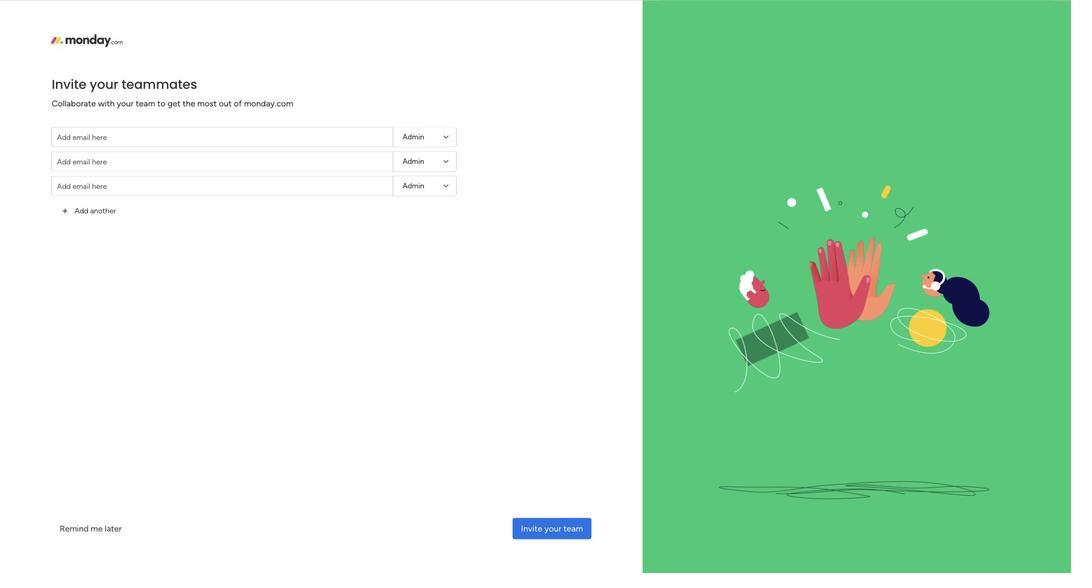 Task type: describe. For each thing, give the bounding box(es) containing it.
complete profile
[[890, 175, 950, 184]]

recently
[[212, 109, 251, 120]]

logo image
[[51, 34, 123, 47]]

install our mobile app
[[890, 188, 969, 198]]

main workspace
[[25, 106, 87, 116]]

team inside button
[[563, 524, 583, 534]]

main
[[25, 106, 43, 116]]

main workspace button
[[7, 102, 106, 120]]

management
[[51, 154, 95, 163]]

circle o image for install
[[879, 189, 886, 197]]

your for team
[[544, 524, 561, 534]]

project
[[25, 154, 49, 163]]

monday
[[47, 28, 84, 40]]

change email address link
[[645, 6, 723, 15]]

add
[[75, 206, 88, 216]]

me
[[91, 524, 103, 534]]

out
[[219, 98, 232, 108]]

add another
[[75, 206, 116, 216]]

monday.com
[[244, 98, 293, 108]]

with inside invite your teammates collaborate with your team to get the most out of monday.com
[[98, 98, 115, 108]]

monday work management
[[47, 28, 166, 40]]

workflow
[[913, 335, 948, 345]]

with inside boost your workflow in minutes with ready-made templates
[[992, 335, 1008, 345]]

management
[[107, 28, 166, 40]]

profile
[[927, 175, 950, 184]]

remind me later button
[[51, 518, 130, 540]]

help center learn and get support
[[905, 487, 979, 508]]

work for monday
[[86, 28, 105, 40]]

install
[[890, 188, 911, 198]]

my work
[[23, 75, 52, 84]]

help center element
[[863, 477, 1023, 519]]

the
[[183, 98, 195, 108]]

teammates
[[122, 75, 197, 93]]

email
[[675, 6, 693, 15]]

another
[[90, 206, 116, 216]]

invite your team button
[[513, 518, 591, 540]]

Search in workspace field
[[22, 128, 89, 140]]

boost
[[870, 335, 892, 345]]

made
[[895, 347, 916, 357]]

my work button
[[6, 72, 115, 89]]

invite your team
[[521, 524, 583, 534]]

close recently visited image
[[197, 108, 209, 121]]

invite for team
[[521, 524, 542, 534]]

our
[[913, 188, 926, 198]]

admin for 2nd add email here email field from the top
[[403, 157, 424, 166]]

get inside invite your teammates collaborate with your team to get the most out of monday.com
[[168, 98, 180, 108]]

ready-
[[870, 347, 895, 357]]

circle o image for complete
[[879, 176, 886, 184]]

help
[[905, 487, 921, 496]]

learn
[[905, 499, 924, 508]]



Task type: locate. For each thing, give the bounding box(es) containing it.
invite your teammates dialog
[[0, 0, 1071, 574]]

workspace
[[45, 106, 87, 116]]

Add email here email field
[[51, 127, 392, 147], [51, 152, 392, 172], [51, 176, 392, 196]]

complete
[[890, 175, 925, 184]]

to
[[157, 98, 165, 108]]

your
[[90, 75, 118, 93], [117, 98, 134, 108], [894, 335, 911, 345], [544, 524, 561, 534]]

0 horizontal spatial get
[[168, 98, 180, 108]]

work inside the my work "button"
[[36, 75, 52, 84]]

your for teammates
[[90, 75, 118, 93]]

2 add email here email field from the top
[[51, 152, 392, 172]]

install our mobile app link
[[879, 187, 1023, 199]]

app
[[954, 188, 969, 198]]

0 vertical spatial circle o image
[[879, 176, 886, 184]]

1 horizontal spatial team
[[563, 524, 583, 534]]

1 vertical spatial team
[[563, 524, 583, 534]]

team
[[136, 98, 155, 108], [563, 524, 583, 534]]

0 vertical spatial team
[[136, 98, 155, 108]]

support
[[953, 499, 979, 508]]

most
[[197, 98, 217, 108]]

my
[[23, 75, 34, 84]]

1 add email here email field from the top
[[51, 127, 392, 147]]

invite your teammates collaborate with your team to get the most out of monday.com
[[52, 75, 293, 108]]

3 add email here email field from the top
[[51, 176, 392, 196]]

recently visited
[[212, 109, 283, 120]]

your inside button
[[544, 524, 561, 534]]

team inside invite your teammates collaborate with your team to get the most out of monday.com
[[136, 98, 155, 108]]

0 horizontal spatial with
[[98, 98, 115, 108]]

1 vertical spatial add email here email field
[[51, 152, 392, 172]]

0 horizontal spatial invite
[[52, 75, 86, 93]]

0 horizontal spatial team
[[136, 98, 155, 108]]

admin
[[403, 132, 424, 141], [403, 157, 424, 166], [403, 181, 424, 190]]

your for workflow
[[894, 335, 911, 345]]

get
[[168, 98, 180, 108], [940, 499, 951, 508]]

1 vertical spatial get
[[940, 499, 951, 508]]

1 vertical spatial with
[[992, 335, 1008, 345]]

2 circle o image from the top
[[879, 189, 886, 197]]

get inside help center learn and get support
[[940, 499, 951, 508]]

1 horizontal spatial work
[[86, 28, 105, 40]]

change
[[645, 6, 673, 15]]

invite inside invite your teammates collaborate with your team to get the most out of monday.com
[[52, 75, 86, 93]]

minutes
[[959, 335, 990, 345]]

1 horizontal spatial get
[[940, 499, 951, 508]]

work right monday
[[86, 28, 105, 40]]

later
[[105, 524, 122, 534]]

circle o image left install
[[879, 189, 886, 197]]

collaborate
[[52, 98, 96, 108]]

0 horizontal spatial work
[[36, 75, 52, 84]]

0 vertical spatial invite
[[52, 75, 86, 93]]

1 circle o image from the top
[[879, 176, 886, 184]]

2 vertical spatial admin
[[403, 181, 424, 190]]

work for my
[[36, 75, 52, 84]]

1 admin from the top
[[403, 132, 424, 141]]

1 vertical spatial circle o image
[[879, 189, 886, 197]]

center
[[923, 487, 945, 496]]

templates image image
[[873, 251, 1013, 325]]

1 vertical spatial work
[[36, 75, 52, 84]]

visited
[[253, 109, 283, 120]]

circle o image inside install our mobile app link
[[879, 189, 886, 197]]

with right collaborate
[[98, 98, 115, 108]]

get right and
[[940, 499, 951, 508]]

change email address
[[645, 6, 723, 15]]

invite for teammates
[[52, 75, 86, 93]]

1 horizontal spatial with
[[992, 335, 1008, 345]]

in
[[950, 335, 957, 345]]

work
[[86, 28, 105, 40], [36, 75, 52, 84]]

your inside boost your workflow in minutes with ready-made templates
[[894, 335, 911, 345]]

of
[[234, 98, 242, 108]]

0 vertical spatial work
[[86, 28, 105, 40]]

address
[[695, 6, 723, 15]]

with right minutes
[[992, 335, 1008, 345]]

2 vertical spatial add email here email field
[[51, 176, 392, 196]]

templates
[[918, 347, 956, 357]]

3 admin from the top
[[403, 181, 424, 190]]

boost your workflow in minutes with ready-made templates
[[870, 335, 1008, 357]]

project management list box
[[0, 147, 136, 311]]

invite your team image
[[661, 0, 1053, 574]]

work right my
[[36, 75, 52, 84]]

circle o image inside complete profile link
[[879, 176, 886, 184]]

complete profile link
[[879, 174, 1023, 186]]

circle o image left complete
[[879, 176, 886, 184]]

1 horizontal spatial invite
[[521, 524, 542, 534]]

add another button
[[51, 201, 125, 222]]

invite inside button
[[521, 524, 542, 534]]

option
[[0, 149, 136, 151]]

remind
[[60, 524, 89, 534]]

admin for third add email here email field from the bottom
[[403, 132, 424, 141]]

0 vertical spatial add email here email field
[[51, 127, 392, 147]]

admin for first add email here email field from the bottom of the the invite your teammates dialog
[[403, 181, 424, 190]]

mobile
[[928, 188, 952, 198]]

remind me later
[[60, 524, 122, 534]]

0 vertical spatial admin
[[403, 132, 424, 141]]

1 vertical spatial invite
[[521, 524, 542, 534]]

circle o image
[[879, 176, 886, 184], [879, 189, 886, 197]]

2 admin from the top
[[403, 157, 424, 166]]

1 vertical spatial admin
[[403, 157, 424, 166]]

with
[[98, 98, 115, 108], [992, 335, 1008, 345]]

0 vertical spatial with
[[98, 98, 115, 108]]

0 vertical spatial get
[[168, 98, 180, 108]]

and
[[926, 499, 938, 508]]

get right 'to'
[[168, 98, 180, 108]]

invite
[[52, 75, 86, 93], [521, 524, 542, 534]]

project management
[[25, 154, 95, 163]]



Task type: vqa. For each thing, say whether or not it's contained in the screenshot.
team in the button
yes



